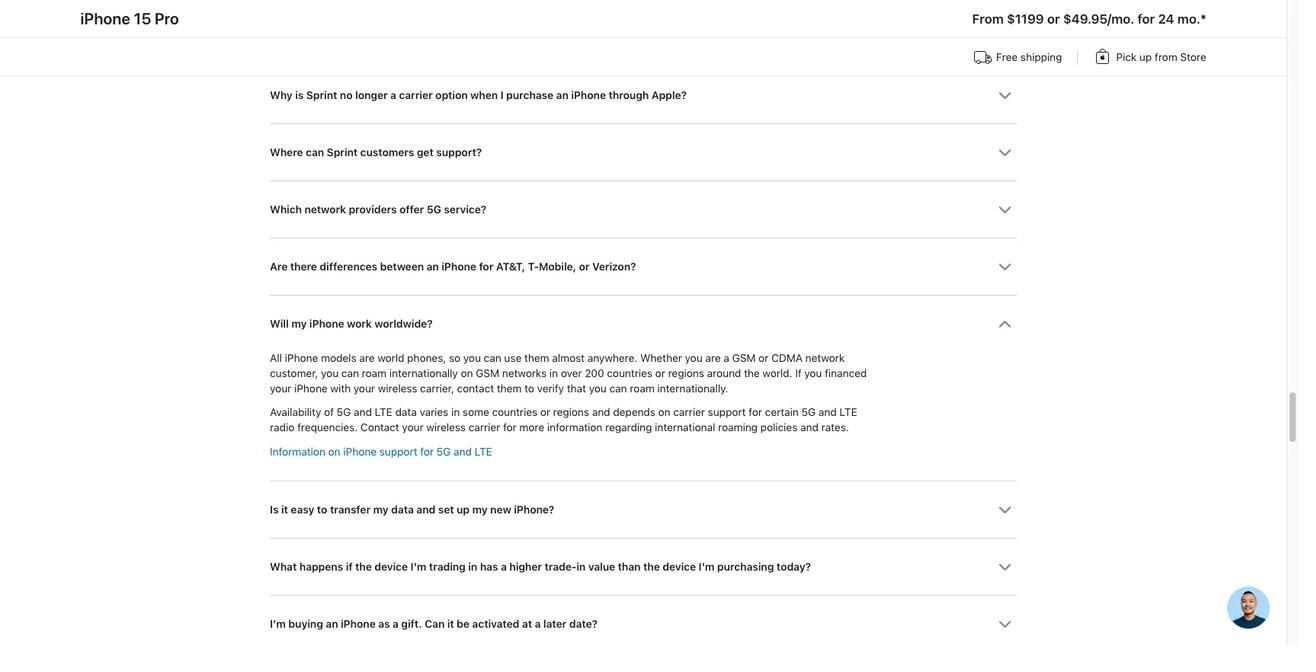 Task type: vqa. For each thing, say whether or not it's contained in the screenshot.
Roam
yes



Task type: locate. For each thing, give the bounding box(es) containing it.
i'm
[[411, 561, 427, 573], [699, 561, 715, 573]]

chevrondown image
[[999, 89, 1012, 102], [999, 146, 1012, 159], [999, 504, 1012, 517], [999, 561, 1012, 574], [999, 618, 1012, 631]]

1 vertical spatial wireless
[[427, 422, 466, 434]]

5g right 'offer'
[[427, 203, 441, 216]]

0 vertical spatial to
[[525, 383, 535, 395]]

gsm
[[732, 352, 756, 365], [476, 368, 500, 380]]

1 vertical spatial to
[[317, 504, 328, 516]]

1 horizontal spatial on
[[461, 368, 473, 380]]

0 horizontal spatial it
[[281, 504, 288, 516]]

1 vertical spatial them
[[497, 383, 522, 395]]

0 horizontal spatial are
[[359, 352, 375, 365]]

them up the networks
[[525, 352, 550, 365]]

2 list item from the top
[[270, 295, 1017, 481]]

transfer
[[330, 504, 371, 516]]

1 horizontal spatial network
[[806, 352, 845, 365]]

a right "as"
[[393, 618, 399, 630]]

worldwide?
[[375, 318, 433, 330]]

1 vertical spatial support
[[380, 446, 418, 458]]

iphone down customer,
[[294, 383, 328, 395]]

24
[[1159, 11, 1175, 27]]

in left some
[[451, 407, 460, 419]]

of
[[324, 407, 334, 419]]

0 vertical spatial wireless
[[378, 383, 417, 395]]

it
[[281, 504, 288, 516], [447, 618, 454, 630]]

roam down world
[[362, 368, 387, 380]]

internationally
[[389, 368, 458, 380]]

to right easy
[[317, 504, 328, 516]]

1 list item from the top
[[270, 0, 1017, 9]]

iphone inside dropdown button
[[442, 261, 477, 273]]

on up contact
[[461, 368, 473, 380]]

for inside dropdown button
[[479, 261, 494, 273]]

2 horizontal spatial the
[[744, 368, 760, 380]]

in inside availability of 5g and lte data varies in some countries or regions and depends on carrier support for certain 5g and lte radio frequencies. contact your wireless carrier for more information regarding international roaming policies and rates.
[[451, 407, 460, 419]]

wireless down varies
[[427, 422, 466, 434]]

networks
[[502, 368, 547, 380]]

iphone up customer,
[[285, 352, 318, 365]]

0 vertical spatial regions
[[668, 368, 705, 380]]

chevrondown image for iphone
[[999, 261, 1012, 273]]

can up with
[[342, 368, 359, 380]]

1 vertical spatial chevrondown image
[[999, 261, 1012, 273]]

carrier inside dropdown button
[[399, 89, 433, 101]]

carrier left 'option'
[[399, 89, 433, 101]]

the
[[744, 368, 760, 380], [355, 561, 372, 573], [644, 561, 660, 573]]

can left 'use'
[[484, 352, 502, 365]]

my inside will my iphone work worldwide? dropdown button
[[291, 318, 307, 330]]

what happens if the device i'm trading in has a higher trade-in value than the device i'm purchasing today? button
[[270, 539, 1017, 595]]

your down varies
[[402, 422, 424, 434]]

iphone left at&t,
[[442, 261, 477, 273]]

iphone
[[571, 89, 606, 101], [442, 261, 477, 273], [310, 318, 344, 330], [285, 352, 318, 365], [294, 383, 328, 395], [343, 446, 377, 458], [341, 618, 376, 630]]

regions up information
[[553, 407, 590, 419]]

support up "roaming"
[[708, 407, 746, 419]]

2 horizontal spatial your
[[402, 422, 424, 434]]

2 horizontal spatial on
[[659, 407, 671, 419]]

pick
[[1117, 51, 1137, 63]]

through
[[609, 89, 649, 101]]

lte up 'contact'
[[375, 407, 393, 419]]

5g
[[427, 203, 441, 216], [337, 407, 351, 419], [802, 407, 816, 419], [437, 446, 451, 458]]

list item
[[270, 0, 1017, 9], [270, 295, 1017, 481]]

countries inside 'all iphone models are world phones, so you can use them almost anywhere. whether you are a gsm or cdma network customer, you can roam internationally on gsm networks in over 200 countries or regions around the world. if you financed your iphone with your wireless carrier, contact them to verify that you can roam internationally.'
[[607, 368, 653, 380]]

world.
[[763, 368, 793, 380]]

and up 'contact'
[[354, 407, 372, 419]]

0 vertical spatial carrier
[[399, 89, 433, 101]]

0 horizontal spatial carrier
[[399, 89, 433, 101]]

between
[[380, 261, 424, 273]]

availability
[[270, 407, 321, 419]]

0 horizontal spatial network
[[305, 203, 346, 216]]

my right transfer
[[373, 504, 389, 516]]

up right pick
[[1140, 51, 1153, 63]]

will my iphone work worldwide? button
[[270, 296, 1017, 352]]

1 horizontal spatial support
[[708, 407, 746, 419]]

0 horizontal spatial your
[[270, 383, 292, 395]]

you right 'if'
[[805, 368, 822, 380]]

0 vertical spatial chevrondown image
[[999, 203, 1012, 216]]

1 vertical spatial up
[[457, 504, 470, 516]]

i'm left purchasing
[[699, 561, 715, 573]]

0 horizontal spatial roam
[[362, 368, 387, 380]]

list
[[80, 46, 1207, 72]]

regions
[[668, 368, 705, 380], [553, 407, 590, 419]]

0 vertical spatial them
[[525, 352, 550, 365]]

on down frequencies.
[[328, 446, 341, 458]]

it inside dropdown button
[[447, 618, 454, 630]]

0 horizontal spatial to
[[317, 504, 328, 516]]

list item containing will my iphone work worldwide?
[[270, 295, 1017, 481]]

data left varies
[[395, 407, 417, 419]]

1 vertical spatial countries
[[492, 407, 538, 419]]

network right 'which'
[[305, 203, 346, 216]]

1 vertical spatial carrier
[[674, 407, 705, 419]]

your inside availability of 5g and lte data varies in some countries or regions and depends on carrier support for certain 5g and lte radio frequencies. contact your wireless carrier for more information regarding international roaming policies and rates.
[[402, 422, 424, 434]]

an right buying
[[326, 618, 338, 630]]

data left set
[[391, 504, 414, 516]]

device right if
[[375, 561, 408, 573]]

0 horizontal spatial i'm
[[411, 561, 427, 573]]

3 chevrondown image from the top
[[999, 318, 1012, 331]]

regions inside availability of 5g and lte data varies in some countries or regions and depends on carrier support for certain 5g and lte radio frequencies. contact your wireless carrier for more information regarding international roaming policies and rates.
[[553, 407, 590, 419]]

5g right of on the bottom left
[[337, 407, 351, 419]]

the right if
[[355, 561, 372, 573]]

1 horizontal spatial are
[[706, 352, 721, 365]]

regarding
[[606, 422, 652, 434]]

use
[[504, 352, 522, 365]]

are left world
[[359, 352, 375, 365]]

there
[[290, 261, 317, 273]]

option
[[436, 89, 468, 101]]

2 are from the left
[[706, 352, 721, 365]]

which network providers offer 5g service? button
[[270, 181, 1017, 238]]

rates.
[[822, 422, 849, 434]]

why is sprint no longer a carrier option when i purchase an iphone through apple? button
[[270, 67, 1017, 123]]

lte up 'rates.'
[[840, 407, 858, 419]]

lte down some
[[475, 446, 492, 458]]

the left world.
[[744, 368, 760, 380]]

for down varies
[[420, 446, 434, 458]]

where
[[270, 146, 303, 158]]

roam
[[362, 368, 387, 380], [630, 383, 655, 395]]

your down customer,
[[270, 383, 292, 395]]

or up world.
[[759, 352, 769, 365]]

are
[[359, 352, 375, 365], [706, 352, 721, 365]]

0 horizontal spatial countries
[[492, 407, 538, 419]]

list containing free shipping
[[80, 46, 1207, 72]]

with
[[330, 383, 351, 395]]

can right the where
[[306, 146, 324, 158]]

0 vertical spatial support
[[708, 407, 746, 419]]

0 horizontal spatial device
[[375, 561, 408, 573]]

0 vertical spatial data
[[395, 407, 417, 419]]

0 vertical spatial up
[[1140, 51, 1153, 63]]

data
[[395, 407, 417, 419], [391, 504, 414, 516]]

data inside is it easy to transfer my data and set up my new iphone? dropdown button
[[391, 504, 414, 516]]

chevrondown image inside what happens if the device i'm trading in has a higher trade-in value than the device i'm purchasing today? dropdown button
[[999, 561, 1012, 574]]

1 vertical spatial regions
[[553, 407, 590, 419]]

2 i'm from the left
[[699, 561, 715, 573]]

2 vertical spatial carrier
[[469, 422, 500, 434]]

network up financed
[[806, 352, 845, 365]]

iphone 15 pro link
[[80, 9, 179, 28]]

1 device from the left
[[375, 561, 408, 573]]

or inside dropdown button
[[579, 261, 590, 273]]

my right the "will"
[[291, 318, 307, 330]]

when
[[471, 89, 498, 101]]

1 horizontal spatial carrier
[[469, 422, 500, 434]]

1 vertical spatial list item
[[270, 295, 1017, 481]]

are there differences between an iphone for at&t, t-mobile, or verizon? button
[[270, 238, 1017, 295]]

in
[[550, 368, 558, 380], [451, 407, 460, 419], [468, 561, 478, 573], [577, 561, 586, 573]]

0 horizontal spatial an
[[326, 618, 338, 630]]

countries inside availability of 5g and lte data varies in some countries or regions and depends on carrier support for certain 5g and lte radio frequencies. contact your wireless carrier for more information regarding international roaming policies and rates.
[[492, 407, 538, 419]]

0 horizontal spatial on
[[328, 446, 341, 458]]

1 horizontal spatial i'm
[[699, 561, 715, 573]]

i'm left trading
[[411, 561, 427, 573]]

1 horizontal spatial wireless
[[427, 422, 466, 434]]

verify
[[537, 383, 564, 395]]

if
[[796, 368, 802, 380]]

0 vertical spatial countries
[[607, 368, 653, 380]]

0 vertical spatial network
[[305, 203, 346, 216]]

you
[[464, 352, 481, 365], [685, 352, 703, 365], [321, 368, 339, 380], [805, 368, 822, 380], [589, 383, 607, 395]]

chevrondown image inside i'm buying an iphone as a gift. can it be activated at a later date? dropdown button
[[999, 618, 1012, 631]]

or inside availability of 5g and lte data varies in some countries or regions and depends on carrier support for certain 5g and lte radio frequencies. contact your wireless carrier for more information regarding international roaming policies and rates.
[[541, 407, 551, 419]]

internationally.
[[658, 383, 729, 395]]

1 horizontal spatial gsm
[[732, 352, 756, 365]]

to inside dropdown button
[[317, 504, 328, 516]]

a inside 'all iphone models are world phones, so you can use them almost anywhere. whether you are a gsm or cdma network customer, you can roam internationally on gsm networks in over 200 countries or regions around the world. if you financed your iphone with your wireless carrier, contact them to verify that you can roam internationally.'
[[724, 352, 730, 365]]

0 vertical spatial on
[[461, 368, 473, 380]]

and
[[354, 407, 372, 419], [592, 407, 611, 419], [819, 407, 837, 419], [801, 422, 819, 434], [454, 446, 472, 458], [417, 504, 436, 516]]

them
[[525, 352, 550, 365], [497, 383, 522, 395]]

is
[[295, 89, 304, 101]]

my
[[291, 318, 307, 330], [373, 504, 389, 516], [472, 504, 488, 516]]

0 horizontal spatial up
[[457, 504, 470, 516]]

support down 'contact'
[[380, 446, 418, 458]]

0 horizontal spatial my
[[291, 318, 307, 330]]

carrier up international
[[674, 407, 705, 419]]

0 vertical spatial an
[[556, 89, 569, 101]]

up inside is it easy to transfer my data and set up my new iphone? dropdown button
[[457, 504, 470, 516]]

frequencies.
[[297, 422, 358, 434]]

5g right certain
[[802, 407, 816, 419]]

0 vertical spatial it
[[281, 504, 288, 516]]

chevrondown image for service?
[[999, 203, 1012, 216]]

more
[[520, 422, 545, 434]]

2 horizontal spatial carrier
[[674, 407, 705, 419]]

countries down anywhere.
[[607, 368, 653, 380]]

why is sprint no longer a carrier option when i purchase an iphone through apple?
[[270, 89, 687, 101]]

and left set
[[417, 504, 436, 516]]

my left the new
[[472, 504, 488, 516]]

1 horizontal spatial device
[[663, 561, 696, 573]]

1 chevrondown image from the top
[[999, 89, 1012, 102]]

sprint for can
[[327, 146, 358, 158]]

up
[[1140, 51, 1153, 63], [457, 504, 470, 516]]

1 vertical spatial an
[[427, 261, 439, 273]]

0 vertical spatial list item
[[270, 0, 1017, 9]]

to inside 'all iphone models are world phones, so you can use them almost anywhere. whether you are a gsm or cdma network customer, you can roam internationally on gsm networks in over 200 countries or regions around the world. if you financed your iphone with your wireless carrier, contact them to verify that you can roam internationally.'
[[525, 383, 535, 395]]

what
[[270, 561, 297, 573]]

providers
[[349, 203, 397, 216]]

your
[[270, 383, 292, 395], [354, 383, 375, 395], [402, 422, 424, 434]]

information
[[547, 422, 603, 434]]

1 horizontal spatial regions
[[668, 368, 705, 380]]

sprint left customers
[[327, 146, 358, 158]]

1 vertical spatial sprint
[[327, 146, 358, 158]]

1 horizontal spatial to
[[525, 383, 535, 395]]

chevrondown image inside are there differences between an iphone for at&t, t-mobile, or verizon? dropdown button
[[999, 261, 1012, 273]]

an right between
[[427, 261, 439, 273]]

a right has
[[501, 561, 507, 573]]

are
[[270, 261, 288, 273]]

1 horizontal spatial an
[[427, 261, 439, 273]]

1 vertical spatial it
[[447, 618, 454, 630]]

almost
[[552, 352, 585, 365]]

wireless down internationally at bottom
[[378, 383, 417, 395]]

all
[[270, 352, 282, 365]]

regions up internationally.
[[668, 368, 705, 380]]

work
[[347, 318, 372, 330]]

0 horizontal spatial support
[[380, 446, 418, 458]]

1 vertical spatial data
[[391, 504, 414, 516]]

happens
[[300, 561, 343, 573]]

what happens if the device i'm trading in has a higher trade-in value than the device i'm purchasing today?
[[270, 561, 811, 573]]

the right than
[[644, 561, 660, 573]]

sprint right is
[[306, 89, 337, 101]]

to
[[525, 383, 535, 395], [317, 504, 328, 516]]

where can sprint customers get support?
[[270, 146, 482, 158]]

varies
[[420, 407, 449, 419]]

it left be
[[447, 618, 454, 630]]

your right with
[[354, 383, 375, 395]]

0 horizontal spatial regions
[[553, 407, 590, 419]]

lte
[[375, 407, 393, 419], [840, 407, 858, 419], [475, 446, 492, 458]]

chevrondown image inside the why is sprint no longer a carrier option when i purchase an iphone through apple? dropdown button
[[999, 89, 1012, 102]]

is it easy to transfer my data and set up my new iphone? button
[[270, 482, 1017, 538]]

roam up depends
[[630, 383, 655, 395]]

them down the networks
[[497, 383, 522, 395]]

2 horizontal spatial an
[[556, 89, 569, 101]]

1 vertical spatial network
[[806, 352, 845, 365]]

device right than
[[663, 561, 696, 573]]

a up around
[[724, 352, 730, 365]]

or right mobile,
[[579, 261, 590, 273]]

wireless inside availability of 5g and lte data varies in some countries or regions and depends on carrier support for certain 5g and lte radio frequencies. contact your wireless carrier for more information regarding international roaming policies and rates.
[[427, 422, 466, 434]]

gsm up around
[[732, 352, 756, 365]]

for left at&t,
[[479, 261, 494, 273]]

0 horizontal spatial them
[[497, 383, 522, 395]]

set
[[438, 504, 454, 516]]

1 chevrondown image from the top
[[999, 203, 1012, 216]]

carrier down some
[[469, 422, 500, 434]]

0 horizontal spatial gsm
[[476, 368, 500, 380]]

it right 'is'
[[281, 504, 288, 516]]

3 chevrondown image from the top
[[999, 504, 1012, 517]]

1 horizontal spatial it
[[447, 618, 454, 630]]

for left more
[[503, 422, 517, 434]]

gsm up contact
[[476, 368, 500, 380]]

to down the networks
[[525, 383, 535, 395]]

1 horizontal spatial countries
[[607, 368, 653, 380]]

iphone left "as"
[[341, 618, 376, 630]]

1 vertical spatial on
[[659, 407, 671, 419]]

chevrondown image
[[999, 203, 1012, 216], [999, 261, 1012, 273], [999, 318, 1012, 331]]

in up the verify
[[550, 368, 558, 380]]

or right $1199 at the top
[[1048, 11, 1061, 27]]

or up more
[[541, 407, 551, 419]]

1 vertical spatial roam
[[630, 383, 655, 395]]

an right "purchase"
[[556, 89, 569, 101]]

0 vertical spatial gsm
[[732, 352, 756, 365]]

5 chevrondown image from the top
[[999, 618, 1012, 631]]

0 vertical spatial roam
[[362, 368, 387, 380]]

0 vertical spatial sprint
[[306, 89, 337, 101]]

countries up more
[[492, 407, 538, 419]]

0 horizontal spatial wireless
[[378, 383, 417, 395]]

free
[[997, 51, 1018, 63]]

and left 'rates.'
[[801, 422, 819, 434]]

2 vertical spatial an
[[326, 618, 338, 630]]

is
[[270, 504, 279, 516]]

1 horizontal spatial lte
[[475, 446, 492, 458]]

4 chevrondown image from the top
[[999, 561, 1012, 574]]

radio
[[270, 422, 295, 434]]

1 horizontal spatial them
[[525, 352, 550, 365]]

chevrondown image inside which network providers offer 5g service? dropdown button
[[999, 203, 1012, 216]]

will my iphone work worldwide?
[[270, 318, 433, 330]]

store
[[1181, 51, 1207, 63]]

up right set
[[457, 504, 470, 516]]

on up international
[[659, 407, 671, 419]]

are up around
[[706, 352, 721, 365]]

2 vertical spatial chevrondown image
[[999, 318, 1012, 331]]

2 chevrondown image from the top
[[999, 146, 1012, 159]]

2 chevrondown image from the top
[[999, 261, 1012, 273]]

for left the 24
[[1138, 11, 1155, 27]]



Task type: describe. For each thing, give the bounding box(es) containing it.
200
[[585, 368, 604, 380]]

which
[[270, 203, 302, 216]]

are there differences between an iphone for at&t, t-mobile, or verizon?
[[270, 261, 636, 273]]

you right so
[[464, 352, 481, 365]]

1 horizontal spatial roam
[[630, 383, 655, 395]]

which network providers offer 5g service?
[[270, 203, 487, 216]]

can inside where can sprint customers get support? dropdown button
[[306, 146, 324, 158]]

i
[[501, 89, 504, 101]]

1 i'm from the left
[[411, 561, 427, 573]]

no
[[340, 89, 353, 101]]

depends
[[613, 407, 656, 419]]

can
[[425, 618, 445, 630]]

carrier,
[[420, 383, 454, 395]]

gift.
[[401, 618, 422, 630]]

*
[[1201, 11, 1207, 27]]

anywhere.
[[588, 352, 638, 365]]

in left has
[[468, 561, 478, 573]]

world
[[378, 352, 404, 365]]

and inside dropdown button
[[417, 504, 436, 516]]

chevrondown image inside where can sprint customers get support? dropdown button
[[999, 146, 1012, 159]]

the inside 'all iphone models are world phones, so you can use them almost anywhere. whether you are a gsm or cdma network customer, you can roam internationally on gsm networks in over 200 countries or regions around the world. if you financed your iphone with your wireless carrier, contact them to verify that you can roam internationally.'
[[744, 368, 760, 380]]

support?
[[436, 146, 482, 158]]

chevrondown image for date?
[[999, 618, 1012, 631]]

in inside 'all iphone models are world phones, so you can use them almost anywhere. whether you are a gsm or cdma network customer, you can roam internationally on gsm networks in over 200 countries or regions around the world. if you financed your iphone with your wireless carrier, contact them to verify that you can roam internationally.'
[[550, 368, 558, 380]]

all iphone models are world phones, so you can use them almost anywhere. whether you are a gsm or cdma network customer, you can roam internationally on gsm networks in over 200 countries or regions around the world. if you financed your iphone with your wireless carrier, contact them to verify that you can roam internationally.
[[270, 352, 867, 395]]

so
[[449, 352, 461, 365]]

on inside availability of 5g and lte data varies in some countries or regions and depends on carrier support for certain 5g and lte radio frequencies. contact your wireless carrier for more information regarding international roaming policies and rates.
[[659, 407, 671, 419]]

activated
[[472, 618, 520, 630]]

easy
[[291, 504, 315, 516]]

chevrondown image inside is it easy to transfer my data and set up my new iphone? dropdown button
[[999, 504, 1012, 517]]

2 horizontal spatial lte
[[840, 407, 858, 419]]

has
[[480, 561, 498, 573]]

t-
[[528, 261, 539, 273]]

it inside dropdown button
[[281, 504, 288, 516]]

1 vertical spatial gsm
[[476, 368, 500, 380]]

service?
[[444, 203, 487, 216]]

whether
[[641, 352, 682, 365]]

2 device from the left
[[663, 561, 696, 573]]

pick up from store
[[1117, 51, 1207, 63]]

wireless inside 'all iphone models are world phones, so you can use them almost anywhere. whether you are a gsm or cdma network customer, you can roam internationally on gsm networks in over 200 countries or regions around the world. if you financed your iphone with your wireless carrier, contact them to verify that you can roam internationally.'
[[378, 383, 417, 395]]

5g down varies
[[437, 446, 451, 458]]

can up depends
[[610, 383, 627, 395]]

1 horizontal spatial up
[[1140, 51, 1153, 63]]

iphone down 'contact'
[[343, 446, 377, 458]]

longer
[[355, 89, 388, 101]]

as
[[378, 618, 390, 630]]

why
[[270, 89, 293, 101]]

contact
[[361, 422, 399, 434]]

if
[[346, 561, 353, 573]]

iphone?
[[514, 504, 555, 516]]

trading
[[429, 561, 466, 573]]

offer
[[400, 203, 424, 216]]

0 horizontal spatial the
[[355, 561, 372, 573]]

international
[[655, 422, 716, 434]]

customer,
[[270, 368, 318, 380]]

$1199
[[1007, 11, 1045, 27]]

at
[[522, 618, 532, 630]]

roaming
[[718, 422, 758, 434]]

0 horizontal spatial lte
[[375, 407, 393, 419]]

availability of 5g and lte data varies in some countries or regions and depends on carrier support for certain 5g and lte radio frequencies. contact your wireless carrier for more information regarding international roaming policies and rates.
[[270, 407, 858, 434]]

date?
[[569, 618, 598, 630]]

later
[[544, 618, 567, 630]]

information on iphone support for 5g and lte
[[270, 446, 492, 458]]

from
[[973, 11, 1004, 27]]

financed
[[825, 368, 867, 380]]

and down some
[[454, 446, 472, 458]]

i'm buying an iphone as a gift. can it be activated at a later date?
[[270, 618, 598, 630]]

chevrondown image for than
[[999, 561, 1012, 574]]

support inside availability of 5g and lte data varies in some countries or regions and depends on carrier support for certain 5g and lte radio frequencies. contact your wireless carrier for more information regarding international roaming policies and rates.
[[708, 407, 746, 419]]

you down models
[[321, 368, 339, 380]]

apple?
[[652, 89, 687, 101]]

verizon?
[[593, 261, 636, 273]]

iphone 15 pro
[[80, 9, 179, 28]]

you up internationally.
[[685, 352, 703, 365]]

certain
[[765, 407, 799, 419]]

mobile,
[[539, 261, 577, 273]]

in left value
[[577, 561, 586, 573]]

customers
[[360, 146, 414, 158]]

for up "roaming"
[[749, 407, 763, 419]]

chevrondown image for apple?
[[999, 89, 1012, 102]]

than
[[618, 561, 641, 573]]

regions inside 'all iphone models are world phones, so you can use them almost anywhere. whether you are a gsm or cdma network customer, you can roam internationally on gsm networks in over 200 countries or regions around the world. if you financed your iphone with your wireless carrier, contact them to verify that you can roam internationally.'
[[668, 368, 705, 380]]

or down whether
[[656, 368, 666, 380]]

that
[[567, 383, 586, 395]]

on inside 'all iphone models are world phones, so you can use them almost anywhere. whether you are a gsm or cdma network customer, you can roam internationally on gsm networks in over 200 countries or regions around the world. if you financed your iphone with your wireless carrier, contact them to verify that you can roam internationally.'
[[461, 368, 473, 380]]

where can sprint customers get support? button
[[270, 124, 1017, 180]]

free shipping
[[997, 51, 1063, 63]]

at&t,
[[496, 261, 525, 273]]

network inside 'all iphone models are world phones, so you can use them almost anywhere. whether you are a gsm or cdma network customer, you can roam internationally on gsm networks in over 200 countries or regions around the world. if you financed your iphone with your wireless carrier, contact them to verify that you can roam internationally.'
[[806, 352, 845, 365]]

will
[[270, 318, 289, 330]]

differences
[[320, 261, 378, 273]]

today?
[[777, 561, 811, 573]]

value
[[589, 561, 616, 573]]

is it easy to transfer my data and set up my new iphone?
[[270, 504, 555, 516]]

1 horizontal spatial your
[[354, 383, 375, 395]]

and up information
[[592, 407, 611, 419]]

from
[[1155, 51, 1178, 63]]

a right at in the left of the page
[[535, 618, 541, 630]]

iphone left through
[[571, 89, 606, 101]]

buying
[[289, 618, 323, 630]]

you down 200
[[589, 383, 607, 395]]

network inside dropdown button
[[305, 203, 346, 216]]

i'm buying an iphone as a gift. can it be activated at a later date? button
[[270, 596, 1017, 647]]

be
[[457, 618, 470, 630]]

5g inside dropdown button
[[427, 203, 441, 216]]

a right longer
[[391, 89, 397, 101]]

chevrondown image inside will my iphone work worldwide? dropdown button
[[999, 318, 1012, 331]]

1 are from the left
[[359, 352, 375, 365]]

information on iphone support for 5g and lte link
[[270, 446, 492, 458]]

1 horizontal spatial the
[[644, 561, 660, 573]]

some
[[463, 407, 489, 419]]

sprint for is
[[306, 89, 337, 101]]

models
[[321, 352, 357, 365]]

higher
[[510, 561, 542, 573]]

new
[[490, 504, 512, 516]]

2 vertical spatial on
[[328, 446, 341, 458]]

mo.
[[1178, 11, 1201, 27]]

iphone left work
[[310, 318, 344, 330]]

an inside dropdown button
[[427, 261, 439, 273]]

contact
[[457, 383, 494, 395]]

data inside availability of 5g and lte data varies in some countries or regions and depends on carrier support for certain 5g and lte radio frequencies. contact your wireless carrier for more information regarding international roaming policies and rates.
[[395, 407, 417, 419]]

get
[[417, 146, 434, 158]]

1 horizontal spatial my
[[373, 504, 389, 516]]

shipping
[[1021, 51, 1063, 63]]

$49.95
[[1064, 11, 1108, 27]]

2 horizontal spatial my
[[472, 504, 488, 516]]

and up 'rates.'
[[819, 407, 837, 419]]

/mo.
[[1108, 11, 1135, 27]]



